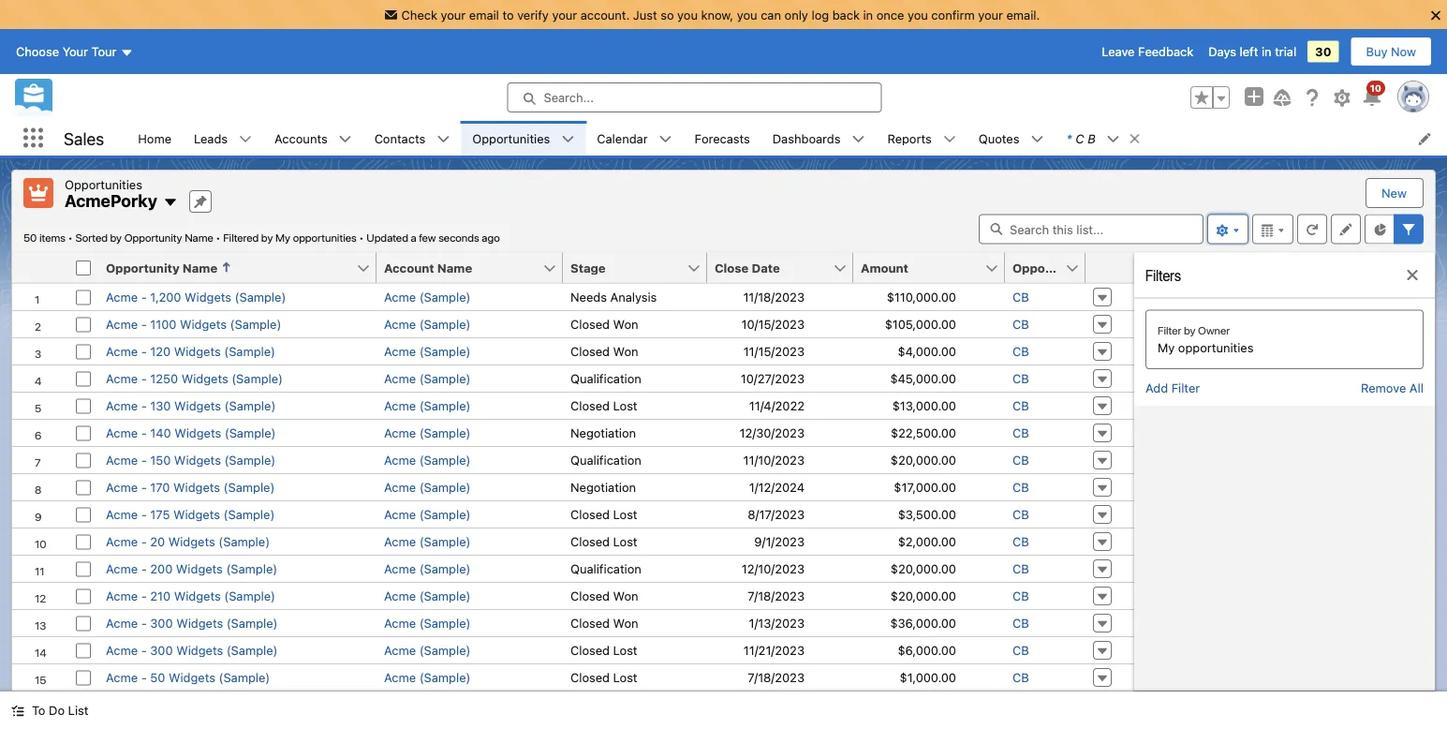 Task type: locate. For each thing, give the bounding box(es) containing it.
acme for acme - 175 widgets (sample) link
[[106, 507, 138, 521]]

12 acme (sample) from the top
[[384, 588, 471, 603]]

confirm
[[932, 8, 975, 22]]

1 vertical spatial acme - 300 widgets (sample) link
[[106, 643, 278, 657]]

1 you from the left
[[678, 8, 698, 22]]

acme - 300 widgets (sample) link
[[106, 616, 278, 630], [106, 643, 278, 657]]

text default image
[[239, 133, 252, 146], [339, 133, 352, 146], [659, 133, 672, 146], [943, 133, 957, 146], [1107, 133, 1120, 146], [163, 195, 178, 210]]

text default image down new
[[1406, 268, 1421, 283]]

3 acme (sample) from the top
[[384, 344, 471, 358]]

- for acme - 170 widgets (sample) link
[[141, 480, 147, 494]]

dashboards link
[[762, 121, 852, 156]]

1 vertical spatial my
[[1158, 341, 1175, 355]]

1 • from the left
[[68, 231, 73, 244]]

5 closed lost from the top
[[571, 670, 638, 684]]

opportunity inside button
[[106, 261, 180, 275]]

opportunities left the updated
[[293, 231, 357, 244]]

filter left owner
[[1158, 324, 1182, 337]]

cb link for acme - 1250 widgets (sample) 'link' acme (sample) link
[[1013, 371, 1030, 385]]

search...
[[544, 91, 594, 105]]

Search AcmePorky list view. search field
[[979, 214, 1204, 244]]

widgets for acme - 140 widgets (sample) link
[[175, 425, 221, 439]]

0 horizontal spatial opportunities
[[293, 231, 357, 244]]

$20,000.00 for 7/18/2023
[[891, 588, 957, 603]]

widgets for acme - 200 widgets (sample) link
[[176, 561, 223, 575]]

1 horizontal spatial my
[[1158, 341, 1175, 355]]

11 - from the top
[[141, 561, 147, 575]]

your right verify
[[552, 8, 577, 22]]

7/18/2023 up 1/13/2023
[[748, 588, 805, 603]]

text default image inside the reports list item
[[943, 133, 957, 146]]

4 cb link from the top
[[1013, 371, 1030, 385]]

cb for acme - 175 widgets (sample) link
[[1013, 507, 1030, 521]]

2 horizontal spatial you
[[908, 8, 928, 22]]

my right filtered
[[275, 231, 291, 244]]

acme for acme - 1250 widgets (sample) 'link'
[[106, 371, 138, 385]]

50 down '210'
[[150, 670, 165, 684]]

lost
[[613, 398, 638, 412], [613, 507, 638, 521], [613, 534, 638, 548], [613, 643, 638, 657], [613, 670, 638, 684]]

cell
[[68, 253, 98, 283], [12, 690, 68, 717], [68, 690, 98, 717], [377, 690, 563, 717], [563, 690, 708, 717], [708, 690, 854, 717], [854, 690, 1006, 717], [1006, 690, 1086, 717], [1086, 690, 1135, 717]]

acme for acme (sample) link associated with 'acme - 1100 widgets (sample)' link
[[384, 317, 416, 331]]

a
[[411, 231, 417, 244]]

14 acme (sample) link from the top
[[384, 643, 471, 657]]

stage button
[[563, 253, 687, 283]]

7 cb from the top
[[1013, 453, 1030, 467]]

0 horizontal spatial in
[[864, 8, 873, 22]]

0 vertical spatial qualification
[[571, 371, 642, 385]]

1 vertical spatial acme - 300 widgets (sample)
[[106, 643, 278, 657]]

300 down '210'
[[150, 616, 173, 630]]

email.
[[1007, 8, 1041, 22]]

300 for closed lost
[[150, 643, 173, 657]]

7 - from the top
[[141, 453, 147, 467]]

acme (sample) link for acme - 120 widgets (sample) link
[[384, 344, 471, 358]]

acme - 300 widgets (sample) link for closed lost
[[106, 643, 278, 657]]

10 acme (sample) link from the top
[[384, 534, 471, 548]]

acme for 2nd acme (sample) link from the bottom
[[384, 643, 416, 657]]

1 vertical spatial qualification
[[571, 453, 642, 467]]

0 horizontal spatial •
[[68, 231, 73, 244]]

4 won from the top
[[613, 616, 639, 630]]

8 cb link from the top
[[1013, 480, 1030, 494]]

- for acme - 1,200 widgets (sample) link
[[141, 290, 147, 304]]

4 acme (sample) from the top
[[384, 371, 471, 385]]

11 acme (sample) link from the top
[[384, 561, 471, 575]]

my up add filter button
[[1158, 341, 1175, 355]]

0 vertical spatial 300
[[150, 616, 173, 630]]

widgets for 'acme - 1100 widgets (sample)' link
[[180, 317, 227, 331]]

cb link for acme - 150 widgets (sample) link acme (sample) link
[[1013, 453, 1030, 467]]

acme - 20 widgets (sample) link
[[106, 534, 270, 548]]

now
[[1392, 45, 1417, 59]]

2 won from the top
[[613, 344, 639, 358]]

13 acme (sample) from the top
[[384, 616, 471, 630]]

acme (sample) link for acme - 50 widgets (sample) link
[[384, 670, 471, 684]]

by
[[110, 231, 122, 244], [261, 231, 273, 244], [1184, 324, 1196, 337]]

2 closed won from the top
[[571, 344, 639, 358]]

reports list item
[[877, 121, 968, 156]]

2 vertical spatial $20,000.00
[[891, 588, 957, 603]]

acme - 50 widgets (sample)
[[106, 670, 270, 684]]

2 cb from the top
[[1013, 317, 1030, 331]]

buy
[[1367, 45, 1388, 59]]

acme for acme - 1,200 widgets (sample) link
[[106, 290, 138, 304]]

14 - from the top
[[141, 643, 147, 657]]

buy now button
[[1351, 37, 1433, 67]]

feedback
[[1139, 45, 1194, 59]]

lost for 7/18/2023
[[613, 670, 638, 684]]

your left email.
[[979, 8, 1004, 22]]

13 cb from the top
[[1013, 616, 1030, 630]]

cb for acme - 170 widgets (sample) link
[[1013, 480, 1030, 494]]

1 vertical spatial $20,000.00
[[891, 561, 957, 575]]

quotes link
[[968, 121, 1031, 156]]

2 negotiation from the top
[[571, 480, 636, 494]]

tour
[[91, 45, 117, 59]]

175
[[150, 507, 170, 521]]

13 cb link from the top
[[1013, 616, 1030, 630]]

8 cb from the top
[[1013, 480, 1030, 494]]

calendar list item
[[586, 121, 684, 156]]

opportunities down sales
[[65, 177, 142, 191]]

$20,000.00
[[891, 453, 957, 467], [891, 561, 957, 575], [891, 588, 957, 603]]

0 vertical spatial negotiation
[[571, 425, 636, 439]]

11 acme (sample) from the top
[[384, 561, 471, 575]]

15 acme (sample) from the top
[[384, 670, 471, 684]]

all
[[1410, 380, 1424, 395]]

acme - 1100 widgets (sample) link
[[106, 317, 281, 331]]

$20,000.00 down the $22,500.00
[[891, 453, 957, 467]]

10 button
[[1362, 81, 1386, 109]]

1 acme (sample) link from the top
[[384, 290, 471, 304]]

acme - 150 widgets (sample)
[[106, 453, 276, 467]]

2 - from the top
[[141, 317, 147, 331]]

1 vertical spatial in
[[1262, 45, 1272, 59]]

close
[[715, 261, 749, 275]]

20
[[150, 534, 165, 548]]

text default image right accounts
[[339, 133, 352, 146]]

acme - 200 widgets (sample)
[[106, 561, 278, 575]]

you
[[678, 8, 698, 22], [737, 8, 758, 22], [908, 8, 928, 22]]

days
[[1209, 45, 1237, 59]]

2 horizontal spatial by
[[1184, 324, 1196, 337]]

closed lost for 7/18/2023
[[571, 670, 638, 684]]

3 your from the left
[[979, 8, 1004, 22]]

widgets for acme - 300 widgets (sample) link corresponding to closed lost
[[176, 643, 223, 657]]

acme for acme - 200 widgets (sample) link
[[106, 561, 138, 575]]

closed won for 10/15/2023
[[571, 317, 639, 331]]

sales
[[64, 128, 104, 148]]

50
[[23, 231, 37, 244], [150, 670, 165, 684]]

widgets for acme - 50 widgets (sample) link
[[169, 670, 215, 684]]

item number image
[[12, 253, 68, 283]]

9 closed from the top
[[571, 670, 610, 684]]

closed
[[571, 317, 610, 331], [571, 344, 610, 358], [571, 398, 610, 412], [571, 507, 610, 521], [571, 534, 610, 548], [571, 588, 610, 603], [571, 616, 610, 630], [571, 643, 610, 657], [571, 670, 610, 684]]

acme (sample) for acme - 200 widgets (sample) link
[[384, 561, 471, 575]]

2 acme (sample) link from the top
[[384, 317, 471, 331]]

2 closed lost from the top
[[571, 507, 638, 521]]

acme - 130 widgets (sample)
[[106, 398, 276, 412]]

account name
[[384, 261, 472, 275]]

1 vertical spatial opportunities
[[65, 177, 142, 191]]

2 closed from the top
[[571, 344, 610, 358]]

acme for acme - 20 widgets (sample) link acme (sample) link
[[384, 534, 416, 548]]

cb for acme - 120 widgets (sample) link
[[1013, 344, 1030, 358]]

text default image inside accounts list item
[[339, 133, 352, 146]]

by left owner
[[1184, 324, 1196, 337]]

- for acme - 50 widgets (sample) link
[[141, 670, 147, 684]]

7 acme (sample) from the top
[[384, 453, 471, 467]]

0 vertical spatial my
[[275, 231, 291, 244]]

0 vertical spatial $20,000.00
[[891, 453, 957, 467]]

3 - from the top
[[141, 344, 147, 358]]

7/18/2023 for $20,000.00
[[748, 588, 805, 603]]

opportunities inside filter by owner my opportunities
[[1179, 341, 1254, 355]]

3 closed from the top
[[571, 398, 610, 412]]

acme for acme - 150 widgets (sample) link
[[106, 453, 138, 467]]

needs
[[571, 290, 607, 304]]

8 acme (sample) from the top
[[384, 480, 471, 494]]

acme - 300 widgets (sample) up acme - 50 widgets (sample) link
[[106, 643, 278, 657]]

4 closed from the top
[[571, 507, 610, 521]]

7/18/2023 down 11/21/2023
[[748, 670, 805, 684]]

acme (sample) for acme - 140 widgets (sample) link
[[384, 425, 471, 439]]

trial
[[1276, 45, 1297, 59]]

by right sorted
[[110, 231, 122, 244]]

1 your from the left
[[441, 8, 466, 22]]

1 vertical spatial negotiation
[[571, 480, 636, 494]]

text default image up acmeporky status
[[163, 195, 178, 210]]

1 - from the top
[[141, 290, 147, 304]]

1 vertical spatial 50
[[150, 670, 165, 684]]

1 horizontal spatial you
[[737, 8, 758, 22]]

opportunity up the 1,200
[[106, 261, 180, 275]]

acme - 300 widgets (sample) link up acme - 50 widgets (sample) link
[[106, 643, 278, 657]]

1 vertical spatial opportunities
[[1179, 341, 1254, 355]]

7/18/2023
[[748, 588, 805, 603], [748, 670, 805, 684]]

$20,000.00 down '$2,000.00'
[[891, 561, 957, 575]]

0 vertical spatial acme - 300 widgets (sample) link
[[106, 616, 278, 630]]

0 horizontal spatial my
[[275, 231, 291, 244]]

9 acme (sample) link from the top
[[384, 507, 471, 521]]

acme for acme - 140 widgets (sample) link
[[106, 425, 138, 439]]

1 7/18/2023 from the top
[[748, 588, 805, 603]]

2 acme (sample) from the top
[[384, 317, 471, 331]]

updated
[[367, 231, 409, 244]]

dashboards list item
[[762, 121, 877, 156]]

name up acme - 1,200 widgets (sample) link
[[183, 261, 218, 275]]

1 horizontal spatial •
[[216, 231, 221, 244]]

text default image right contacts on the left top of the page
[[437, 133, 450, 146]]

opportunity up opportunity name
[[124, 231, 182, 244]]

cb for acme - 200 widgets (sample) link
[[1013, 561, 1030, 575]]

buy now
[[1367, 45, 1417, 59]]

lost for 9/1/2023
[[613, 534, 638, 548]]

12 acme (sample) link from the top
[[384, 588, 471, 603]]

close date
[[715, 261, 780, 275]]

1 vertical spatial filter
[[1172, 380, 1201, 395]]

you right "so"
[[678, 8, 698, 22]]

2 horizontal spatial •
[[359, 231, 364, 244]]

3 closed won from the top
[[571, 588, 639, 603]]

8 closed from the top
[[571, 643, 610, 657]]

acme (sample) link for acme - 1,200 widgets (sample) link
[[384, 290, 471, 304]]

acme (sample) for acme - 175 widgets (sample) link
[[384, 507, 471, 521]]

1 horizontal spatial your
[[552, 8, 577, 22]]

- for acme - 210 widgets (sample) link
[[141, 588, 147, 603]]

- for acme - 120 widgets (sample) link
[[141, 344, 147, 358]]

300 up acme - 50 widgets (sample) link
[[150, 643, 173, 657]]

2 300 from the top
[[150, 643, 173, 657]]

cb link
[[1013, 290, 1030, 304], [1013, 317, 1030, 331], [1013, 344, 1030, 358], [1013, 371, 1030, 385], [1013, 398, 1030, 412], [1013, 425, 1030, 439], [1013, 453, 1030, 467], [1013, 480, 1030, 494], [1013, 507, 1030, 521], [1013, 534, 1030, 548], [1013, 561, 1030, 575], [1013, 588, 1030, 603], [1013, 616, 1030, 630], [1013, 643, 1030, 657], [1013, 670, 1030, 684]]

closed for $13,000.00
[[571, 398, 610, 412]]

acme for acme (sample) link for acme - 120 widgets (sample) link
[[384, 344, 416, 358]]

quotes
[[979, 131, 1020, 145]]

won for 10/15/2023
[[613, 317, 639, 331]]

11 cb link from the top
[[1013, 561, 1030, 575]]

opportunity name element
[[98, 253, 388, 283]]

10 - from the top
[[141, 534, 147, 548]]

$3,500.00
[[898, 507, 957, 521]]

to do list
[[32, 703, 88, 717]]

(sample)
[[235, 290, 286, 304], [420, 290, 471, 304], [230, 317, 281, 331], [420, 317, 471, 331], [224, 344, 276, 358], [420, 344, 471, 358], [232, 371, 283, 385], [420, 371, 471, 385], [225, 398, 276, 412], [420, 398, 471, 412], [225, 425, 276, 439], [420, 425, 471, 439], [224, 453, 276, 467], [420, 453, 471, 467], [224, 480, 275, 494], [420, 480, 471, 494], [224, 507, 275, 521], [420, 507, 471, 521], [219, 534, 270, 548], [420, 534, 471, 548], [226, 561, 278, 575], [420, 561, 471, 575], [224, 588, 276, 603], [420, 588, 471, 603], [227, 616, 278, 630], [420, 616, 471, 630], [227, 643, 278, 657], [420, 643, 471, 657], [219, 670, 270, 684], [420, 670, 471, 684]]

acme - 300 widgets (sample)
[[106, 616, 278, 630], [106, 643, 278, 657]]

account
[[384, 261, 434, 275]]

do
[[49, 703, 65, 717]]

1 vertical spatial 300
[[150, 643, 173, 657]]

opportunity owner alias element
[[1006, 253, 1097, 283]]

3 lost from the top
[[613, 534, 638, 548]]

lost for 11/21/2023
[[613, 643, 638, 657]]

0 vertical spatial acme - 300 widgets (sample)
[[106, 616, 278, 630]]

150
[[150, 453, 171, 467]]

acme for acme - 150 widgets (sample) link acme (sample) link
[[384, 453, 416, 467]]

6 - from the top
[[141, 425, 147, 439]]

2 cb link from the top
[[1013, 317, 1030, 331]]

your
[[62, 45, 88, 59]]

3 won from the top
[[613, 588, 639, 603]]

acme - 300 widgets (sample) for closed won
[[106, 616, 278, 630]]

contacts
[[375, 131, 426, 145]]

acme for acme (sample) link related to acme - 1,200 widgets (sample) link
[[384, 290, 416, 304]]

2 acme - 300 widgets (sample) link from the top
[[106, 643, 278, 657]]

10 cb link from the top
[[1013, 534, 1030, 548]]

acme - 210 widgets (sample) link
[[106, 588, 276, 603]]

0 vertical spatial opportunities
[[473, 131, 550, 145]]

2 vertical spatial qualification
[[571, 561, 642, 575]]

8 - from the top
[[141, 480, 147, 494]]

10 acme (sample) from the top
[[384, 534, 471, 548]]

c
[[1076, 131, 1085, 145]]

you right once
[[908, 8, 928, 22]]

reports
[[888, 131, 932, 145]]

closed won for 7/18/2023
[[571, 588, 639, 603]]

• right "items"
[[68, 231, 73, 244]]

1/13/2023
[[749, 616, 805, 630]]

2 $20,000.00 from the top
[[891, 561, 957, 575]]

name up opportunity name button
[[185, 231, 213, 244]]

text default image inside leads list item
[[239, 133, 252, 146]]

$105,000.00
[[885, 317, 957, 331]]

list
[[127, 121, 1448, 156]]

contacts link
[[363, 121, 437, 156]]

list item
[[1056, 121, 1150, 156]]

stage element
[[563, 253, 719, 283]]

1 qualification from the top
[[571, 371, 642, 385]]

None search field
[[979, 214, 1204, 244]]

12 cb from the top
[[1013, 588, 1030, 603]]

analysis
[[611, 290, 657, 304]]

13 - from the top
[[141, 616, 147, 630]]

acme for acme - 20 widgets (sample) link
[[106, 534, 138, 548]]

widgets for acme - 130 widgets (sample) link
[[174, 398, 221, 412]]

6 acme (sample) link from the top
[[384, 425, 471, 439]]

3 acme (sample) link from the top
[[384, 344, 471, 358]]

1 closed won from the top
[[571, 317, 639, 331]]

acme (sample) link for acme - 170 widgets (sample) link
[[384, 480, 471, 494]]

acme (sample) link for acme - 150 widgets (sample) link
[[384, 453, 471, 467]]

account name element
[[377, 253, 574, 283]]

$20,000.00 up $36,000.00
[[891, 588, 957, 603]]

3 closed lost from the top
[[571, 534, 638, 548]]

won for 7/18/2023
[[613, 588, 639, 603]]

text default image down search...
[[562, 133, 575, 146]]

15 - from the top
[[141, 670, 147, 684]]

*
[[1067, 131, 1072, 145]]

acme (sample) for 'acme - 1100 widgets (sample)' link
[[384, 317, 471, 331]]

cb link for acme (sample) link for acme - 130 widgets (sample) link
[[1013, 398, 1030, 412]]

8 acme (sample) link from the top
[[384, 480, 471, 494]]

4 - from the top
[[141, 371, 147, 385]]

• left filtered
[[216, 231, 221, 244]]

7 acme (sample) link from the top
[[384, 453, 471, 467]]

text default image inside calendar list item
[[659, 133, 672, 146]]

close date button
[[708, 253, 833, 283]]

in right back
[[864, 8, 873, 22]]

negotiation
[[571, 425, 636, 439], [571, 480, 636, 494]]

4 closed won from the top
[[571, 616, 639, 630]]

5 acme (sample) from the top
[[384, 398, 471, 412]]

10 cb from the top
[[1013, 534, 1030, 548]]

3 $20,000.00 from the top
[[891, 588, 957, 603]]

4 acme (sample) link from the top
[[384, 371, 471, 385]]

14 cb link from the top
[[1013, 643, 1030, 657]]

acme - 300 widgets (sample) link down acme - 210 widgets (sample)
[[106, 616, 278, 630]]

2 horizontal spatial your
[[979, 8, 1004, 22]]

opportunities image
[[23, 178, 53, 208]]

acme (sample) for acme - 120 widgets (sample) link
[[384, 344, 471, 358]]

5 cb from the top
[[1013, 398, 1030, 412]]

0 horizontal spatial you
[[678, 8, 698, 22]]

acme - 300 widgets (sample) down acme - 210 widgets (sample)
[[106, 616, 278, 630]]

$13,000.00
[[893, 398, 957, 412]]

1,200
[[150, 290, 181, 304]]

1 cb link from the top
[[1013, 290, 1030, 304]]

3 qualification from the top
[[571, 561, 642, 575]]

7 closed from the top
[[571, 616, 610, 630]]

1 horizontal spatial in
[[1262, 45, 1272, 59]]

1 vertical spatial opportunity
[[106, 261, 180, 275]]

add
[[1146, 380, 1169, 395]]

acme - 175 widgets (sample)
[[106, 507, 275, 521]]

filter right add
[[1172, 380, 1201, 395]]

$110,000.00
[[887, 290, 957, 304]]

acme (sample) link for acme - 140 widgets (sample) link
[[384, 425, 471, 439]]

text default image left the to
[[11, 704, 24, 717]]

1 acme - 300 widgets (sample) from the top
[[106, 616, 278, 630]]

opportunity
[[124, 231, 182, 244], [106, 261, 180, 275]]

0 vertical spatial filter
[[1158, 324, 1182, 337]]

text default image right calendar
[[659, 133, 672, 146]]

2 qualification from the top
[[571, 453, 642, 467]]

acme (sample) for acme - 150 widgets (sample) link
[[384, 453, 471, 467]]

text default image right b on the top
[[1107, 133, 1120, 146]]

1 vertical spatial 7/18/2023
[[748, 670, 805, 684]]

2 • from the left
[[216, 231, 221, 244]]

lost for 11/4/2022
[[613, 398, 638, 412]]

8/17/2023
[[748, 507, 805, 521]]

0 vertical spatial 7/18/2023
[[748, 588, 805, 603]]

text default image inside the opportunities list item
[[562, 133, 575, 146]]

text default image right b on the top
[[1129, 132, 1142, 145]]

0 vertical spatial opportunities
[[293, 231, 357, 244]]

your left email
[[441, 8, 466, 22]]

acme (sample) for acme - 20 widgets (sample) link
[[384, 534, 471, 548]]

group
[[1191, 86, 1230, 109]]

text default image right leads
[[239, 133, 252, 146]]

by right filtered
[[261, 231, 273, 244]]

1 closed from the top
[[571, 317, 610, 331]]

owner
[[1199, 324, 1231, 337]]

new button
[[1367, 179, 1423, 207]]

item number element
[[12, 253, 68, 283]]

15 acme (sample) link from the top
[[384, 670, 471, 684]]

you left can
[[737, 8, 758, 22]]

acme (sample) link for acme - 175 widgets (sample) link
[[384, 507, 471, 521]]

negotiation for 1/12/2024
[[571, 480, 636, 494]]

cb link for acme (sample) link related to acme - 140 widgets (sample) link
[[1013, 425, 1030, 439]]

my
[[275, 231, 291, 244], [1158, 341, 1175, 355]]

cb link for 13th acme (sample) link
[[1013, 616, 1030, 630]]

my inside filter by owner my opportunities
[[1158, 341, 1175, 355]]

leads list item
[[183, 121, 263, 156]]

0 vertical spatial in
[[864, 8, 873, 22]]

text default image
[[1129, 132, 1142, 145], [437, 133, 450, 146], [562, 133, 575, 146], [852, 133, 865, 146], [1031, 133, 1044, 146], [1406, 268, 1421, 283], [11, 704, 24, 717]]

name down seconds on the top left
[[438, 261, 472, 275]]

name for opportunity name
[[183, 261, 218, 275]]

50 left "items"
[[23, 231, 37, 244]]

1 horizontal spatial by
[[261, 231, 273, 244]]

text default image left *
[[1031, 133, 1044, 146]]

• left the updated
[[359, 231, 364, 244]]

7 cb link from the top
[[1013, 453, 1030, 467]]

forecasts
[[695, 131, 750, 145]]

6 cb link from the top
[[1013, 425, 1030, 439]]

1 horizontal spatial opportunities
[[1179, 341, 1254, 355]]

text default image left reports 'link'
[[852, 133, 865, 146]]

text default image inside list item
[[1107, 133, 1120, 146]]

0 horizontal spatial 50
[[23, 231, 37, 244]]

opportunity name button
[[98, 253, 356, 283]]

cb for acme - 20 widgets (sample) link
[[1013, 534, 1030, 548]]

list
[[68, 703, 88, 717]]

1 horizontal spatial 50
[[150, 670, 165, 684]]

2 lost from the top
[[613, 507, 638, 521]]

in right left
[[1262, 45, 1272, 59]]

cb link for acme - 200 widgets (sample) link acme (sample) link
[[1013, 561, 1030, 575]]

text default image for accounts
[[339, 133, 352, 146]]

2 7/18/2023 from the top
[[748, 670, 805, 684]]

1 horizontal spatial opportunities
[[473, 131, 550, 145]]

opportunities down owner
[[1179, 341, 1254, 355]]

10
[[1371, 83, 1382, 93]]

9 acme (sample) from the top
[[384, 507, 471, 521]]

won for 1/13/2023
[[613, 616, 639, 630]]

cb for acme - 50 widgets (sample) link
[[1013, 670, 1030, 684]]

5 lost from the top
[[613, 670, 638, 684]]

list item containing *
[[1056, 121, 1150, 156]]

text default image right "reports"
[[943, 133, 957, 146]]

6 closed from the top
[[571, 588, 610, 603]]

acme (sample) link for acme - 20 widgets (sample) link
[[384, 534, 471, 548]]

days left in trial
[[1209, 45, 1297, 59]]

6 cb from the top
[[1013, 425, 1030, 439]]

check
[[402, 8, 438, 22]]

5 cb link from the top
[[1013, 398, 1030, 412]]

1 lost from the top
[[613, 398, 638, 412]]

opportunities down search...
[[473, 131, 550, 145]]

15 cb from the top
[[1013, 670, 1030, 684]]

1250
[[150, 371, 178, 385]]

0 horizontal spatial your
[[441, 8, 466, 22]]



Task type: vqa. For each thing, say whether or not it's contained in the screenshot.


Task type: describe. For each thing, give the bounding box(es) containing it.
choose
[[16, 45, 59, 59]]

3 • from the left
[[359, 231, 364, 244]]

leads
[[194, 131, 228, 145]]

filter inside filter by owner my opportunities
[[1158, 324, 1182, 337]]

acme for acme - 50 widgets (sample) link
[[106, 670, 138, 684]]

add filter button
[[1146, 380, 1201, 395]]

cb link for acme (sample) link associated with 'acme - 1100 widgets (sample)' link
[[1013, 317, 1030, 331]]

2 your from the left
[[552, 8, 577, 22]]

9/1/2023
[[755, 534, 805, 548]]

none search field inside 'acmeporky|opportunities|list view' element
[[979, 214, 1204, 244]]

cb link for acme (sample) link related to acme - 1,200 widgets (sample) link
[[1013, 290, 1030, 304]]

text default image inside quotes list item
[[1031, 133, 1044, 146]]

choose your tour button
[[15, 37, 134, 67]]

amount element
[[854, 253, 1017, 283]]

closed won for 1/13/2023
[[571, 616, 639, 630]]

remove all button
[[1362, 380, 1424, 395]]

11/21/2023
[[744, 643, 805, 657]]

13 acme (sample) link from the top
[[384, 616, 471, 630]]

qualification for 12/10/2023
[[571, 561, 642, 575]]

cb link for acme (sample) link for acme - 170 widgets (sample) link
[[1013, 480, 1030, 494]]

cb link for acme (sample) link for acme - 120 widgets (sample) link
[[1013, 344, 1030, 358]]

closed won for 11/15/2023
[[571, 344, 639, 358]]

closed for $3,500.00
[[571, 507, 610, 521]]

quotes list item
[[968, 121, 1056, 156]]

acme (sample) for acme - 50 widgets (sample) link
[[384, 670, 471, 684]]

closed lost for 11/21/2023
[[571, 643, 638, 657]]

acme - 130 widgets (sample) link
[[106, 398, 276, 412]]

* c b
[[1067, 131, 1096, 145]]

200
[[150, 561, 173, 575]]

acme - 200 widgets (sample) link
[[106, 561, 278, 575]]

reports link
[[877, 121, 943, 156]]

acme for acme - 130 widgets (sample) link
[[106, 398, 138, 412]]

acmeporky|opportunities|list view element
[[11, 170, 1437, 729]]

left
[[1240, 45, 1259, 59]]

text default image for calendar
[[659, 133, 672, 146]]

new
[[1382, 186, 1408, 200]]

account.
[[581, 8, 630, 22]]

needs analysis
[[571, 290, 657, 304]]

seconds
[[439, 231, 480, 244]]

opportunities link
[[461, 121, 562, 156]]

acme - 120 widgets (sample)
[[106, 344, 276, 358]]

accounts link
[[263, 121, 339, 156]]

acme (sample) link for acme - 1250 widgets (sample) 'link'
[[384, 371, 471, 385]]

widgets for acme - 1,200 widgets (sample) link
[[185, 290, 232, 304]]

acme - 1,200 widgets (sample)
[[106, 290, 286, 304]]

0 vertical spatial opportunity
[[124, 231, 182, 244]]

acme - 170 widgets (sample) link
[[106, 480, 275, 494]]

list containing home
[[127, 121, 1448, 156]]

widgets for acme - 20 widgets (sample) link
[[168, 534, 215, 548]]

widgets for acme - 210 widgets (sample) link
[[174, 588, 221, 603]]

filters
[[1146, 266, 1182, 284]]

7/18/2023 for $1,000.00
[[748, 670, 805, 684]]

- for acme - 175 widgets (sample) link
[[141, 507, 147, 521]]

cb for acme - 130 widgets (sample) link
[[1013, 398, 1030, 412]]

text default image inside the contacts list item
[[437, 133, 450, 146]]

0 vertical spatial 50
[[23, 231, 37, 244]]

opportunities inside list item
[[473, 131, 550, 145]]

- for acme - 140 widgets (sample) link
[[141, 425, 147, 439]]

acme - 20 widgets (sample)
[[106, 534, 270, 548]]

- for acme - 130 widgets (sample) link
[[141, 398, 147, 412]]

lost for 8/17/2023
[[613, 507, 638, 521]]

- for acme - 300 widgets (sample) link corresponding to closed lost
[[141, 643, 147, 657]]

remove all
[[1362, 380, 1424, 395]]

date
[[752, 261, 780, 275]]

text default image inside 'acmeporky|opportunities|list view' element
[[1406, 268, 1421, 283]]

widgets for acme - 120 widgets (sample) link
[[174, 344, 221, 358]]

search... button
[[507, 83, 882, 113]]

email
[[469, 8, 499, 22]]

acme - 300 widgets (sample) link for closed won
[[106, 616, 278, 630]]

so
[[661, 8, 674, 22]]

acme - 1,200 widgets (sample) link
[[106, 290, 286, 304]]

text default image inside 'dashboards' list item
[[852, 133, 865, 146]]

acmeporky
[[65, 191, 157, 211]]

remove
[[1362, 380, 1407, 395]]

closed for $20,000.00
[[571, 588, 610, 603]]

acme for acme - 200 widgets (sample) link acme (sample) link
[[384, 561, 416, 575]]

acme (sample) link for 'acme - 1100 widgets (sample)' link
[[384, 317, 471, 331]]

$2,000.00
[[898, 534, 957, 548]]

calendar
[[597, 131, 648, 145]]

home link
[[127, 121, 183, 156]]

text default image inside list item
[[1129, 132, 1142, 145]]

cb link for acme - 20 widgets (sample) link acme (sample) link
[[1013, 534, 1030, 548]]

acme (sample) for acme - 1250 widgets (sample) 'link'
[[384, 371, 471, 385]]

leave
[[1102, 45, 1135, 59]]

name for account name
[[438, 261, 472, 275]]

acme - 1100 widgets (sample)
[[106, 317, 281, 331]]

210
[[150, 588, 171, 603]]

$17,000.00
[[894, 480, 957, 494]]

closed for $105,000.00
[[571, 317, 610, 331]]

0 horizontal spatial by
[[110, 231, 122, 244]]

cb for acme - 150 widgets (sample) link
[[1013, 453, 1030, 467]]

14 cb from the top
[[1013, 643, 1030, 657]]

cb link for acme (sample) link related to acme - 210 widgets (sample) link
[[1013, 588, 1030, 603]]

acme - 140 widgets (sample) link
[[106, 425, 276, 439]]

120
[[150, 344, 171, 358]]

once
[[877, 8, 905, 22]]

closed for $36,000.00
[[571, 616, 610, 630]]

acme - 150 widgets (sample) link
[[106, 453, 276, 467]]

back
[[833, 8, 860, 22]]

qualification for 11/10/2023
[[571, 453, 642, 467]]

negotiation for 12/30/2023
[[571, 425, 636, 439]]

acme for acme - 120 widgets (sample) link
[[106, 344, 138, 358]]

action image
[[1086, 253, 1135, 283]]

11/15/2023
[[744, 344, 805, 358]]

text default image for reports
[[943, 133, 957, 146]]

widgets for acme - 170 widgets (sample) link
[[173, 480, 220, 494]]

50 inside "acmeporky" grid
[[150, 670, 165, 684]]

action element
[[1086, 253, 1135, 283]]

0 horizontal spatial opportunities
[[65, 177, 142, 191]]

1/12/2024
[[749, 480, 805, 494]]

close date element
[[708, 253, 865, 283]]

sorted
[[75, 231, 108, 244]]

opportunities list item
[[461, 121, 586, 156]]

acme - 1250 widgets (sample) link
[[106, 371, 283, 385]]

widgets for acme - 175 widgets (sample) link
[[173, 507, 220, 521]]

acme - 50 widgets (sample) link
[[106, 670, 270, 684]]

acmeporky grid
[[12, 253, 1135, 729]]

cb for acme - 1250 widgets (sample) 'link'
[[1013, 371, 1030, 385]]

$22,500.00
[[891, 425, 957, 439]]

b
[[1088, 131, 1096, 145]]

text default image inside to do list button
[[11, 704, 24, 717]]

acme for acme (sample) link related to acme - 140 widgets (sample) link
[[384, 425, 416, 439]]

closed for $4,000.00
[[571, 344, 610, 358]]

widgets for closed won's acme - 300 widgets (sample) link
[[176, 616, 223, 630]]

dashboards
[[773, 131, 841, 145]]

14 acme (sample) from the top
[[384, 643, 471, 657]]

home
[[138, 131, 172, 145]]

acme for 13th acme (sample) link
[[384, 616, 416, 630]]

closed for $1,000.00
[[571, 670, 610, 684]]

170
[[150, 480, 170, 494]]

accounts list item
[[263, 121, 363, 156]]

acme for acme (sample) link related to acme - 210 widgets (sample) link
[[384, 588, 416, 603]]

acme (sample) for acme - 130 widgets (sample) link
[[384, 398, 471, 412]]

closed lost for 9/1/2023
[[571, 534, 638, 548]]

cb link for 2nd acme (sample) link from the bottom
[[1013, 643, 1030, 657]]

log
[[812, 8, 829, 22]]

- for acme - 1250 widgets (sample) 'link'
[[141, 371, 147, 385]]

to do list button
[[0, 692, 100, 729]]

by inside filter by owner my opportunities
[[1184, 324, 1196, 337]]

widgets for acme - 150 widgets (sample) link
[[174, 453, 221, 467]]

acme for acme (sample) link associated with acme - 50 widgets (sample) link
[[384, 670, 416, 684]]

12/30/2023
[[740, 425, 805, 439]]

filtered
[[223, 231, 259, 244]]

acme for acme - 1250 widgets (sample) 'link' acme (sample) link
[[384, 371, 416, 385]]

acmeporky status
[[23, 231, 367, 244]]

3 you from the left
[[908, 8, 928, 22]]

acme - 170 widgets (sample)
[[106, 480, 275, 494]]

acme - 1250 widgets (sample)
[[106, 371, 283, 385]]

only
[[785, 8, 809, 22]]

acme - 300 widgets (sample) for closed lost
[[106, 643, 278, 657]]

calendar link
[[586, 121, 659, 156]]

$45,000.00
[[891, 371, 957, 385]]

closed for $6,000.00
[[571, 643, 610, 657]]

$4,000.00
[[898, 344, 957, 358]]

can
[[761, 8, 782, 22]]

acme for acme (sample) link for acme - 170 widgets (sample) link
[[384, 480, 416, 494]]

acme for acme - 210 widgets (sample) link
[[106, 588, 138, 603]]

acme (sample) link for acme - 200 widgets (sample) link
[[384, 561, 471, 575]]

11/10/2023
[[744, 453, 805, 467]]

closed lost for 11/4/2022
[[571, 398, 638, 412]]

qualification for 10/27/2023
[[571, 371, 642, 385]]

leave feedback
[[1102, 45, 1194, 59]]

widgets for acme - 1250 widgets (sample) 'link'
[[181, 371, 228, 385]]

ago
[[482, 231, 500, 244]]

choose your tour
[[16, 45, 117, 59]]

1100
[[150, 317, 177, 331]]

cb for acme - 140 widgets (sample) link
[[1013, 425, 1030, 439]]

acme for acme - 170 widgets (sample) link
[[106, 480, 138, 494]]

2 you from the left
[[737, 8, 758, 22]]

contacts list item
[[363, 121, 461, 156]]

cb for acme - 210 widgets (sample) link
[[1013, 588, 1030, 603]]



